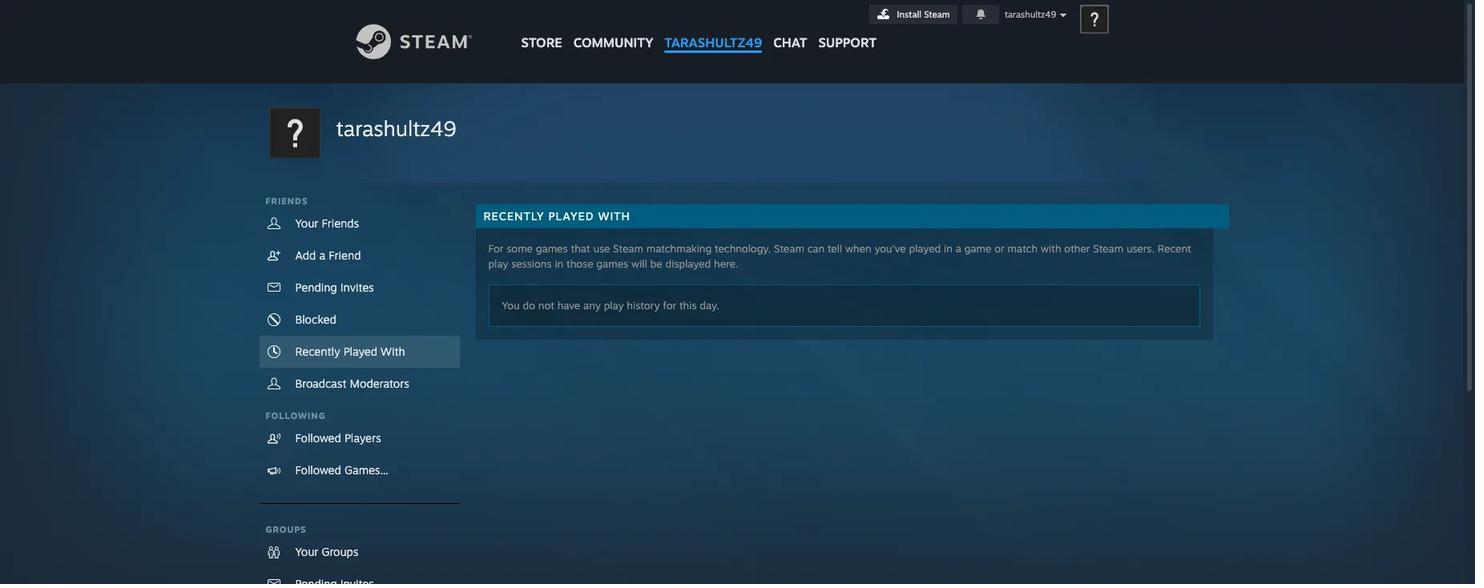 Task type: locate. For each thing, give the bounding box(es) containing it.
some
[[507, 242, 533, 255]]

1 your from the top
[[295, 216, 319, 230]]

1 horizontal spatial in
[[944, 242, 953, 255]]

1 vertical spatial tarashultz49
[[665, 34, 763, 51]]

0 horizontal spatial a
[[319, 248, 326, 262]]

be
[[651, 257, 663, 270]]

friends up friend
[[322, 216, 359, 230]]

0 vertical spatial followed
[[295, 431, 341, 445]]

0 horizontal spatial tarashultz49
[[336, 115, 457, 141]]

1 vertical spatial recently
[[295, 345, 340, 358]]

install steam link
[[869, 5, 958, 24]]

with up moderators
[[381, 345, 405, 358]]

groups
[[266, 524, 307, 535], [322, 545, 359, 559]]

with
[[598, 209, 631, 223], [381, 345, 405, 358]]

recently
[[484, 209, 545, 223], [295, 345, 340, 358]]

followed down the followed players
[[295, 463, 341, 477]]

2 horizontal spatial tarashultz49
[[1005, 9, 1057, 20]]

1 horizontal spatial a
[[956, 242, 962, 255]]

1 vertical spatial groups
[[322, 545, 359, 559]]

recently played with up broadcast moderators
[[295, 345, 405, 358]]

recently up the some
[[484, 209, 545, 223]]

followed for followed players
[[295, 431, 341, 445]]

any
[[584, 299, 601, 312]]

have
[[558, 299, 581, 312]]

play
[[489, 257, 509, 270], [604, 299, 624, 312]]

played
[[909, 242, 941, 255]]

friends up 'your friends'
[[266, 196, 308, 207]]

play inside the for some games that use steam matchmaking technology, steam can tell when you've played in a game or match with other steam users. recent play sessions in those games will be displayed here.
[[489, 257, 509, 270]]

1 horizontal spatial with
[[598, 209, 631, 223]]

play down for
[[489, 257, 509, 270]]

0 horizontal spatial recently played with
[[295, 345, 405, 358]]

1 vertical spatial friends
[[322, 216, 359, 230]]

games down use in the top left of the page
[[597, 257, 629, 270]]

your friends
[[295, 216, 359, 230]]

2 your from the top
[[295, 545, 319, 559]]

1 horizontal spatial games
[[597, 257, 629, 270]]

you do not have any play history for this day.
[[502, 299, 720, 312]]

you
[[502, 299, 520, 312]]

use
[[593, 242, 610, 255]]

1 vertical spatial in
[[555, 257, 564, 270]]

you've
[[875, 242, 906, 255]]

broadcast moderators link
[[259, 368, 460, 400]]

played up that
[[549, 209, 594, 223]]

players
[[345, 431, 381, 445]]

1 vertical spatial play
[[604, 299, 624, 312]]

1 vertical spatial followed
[[295, 463, 341, 477]]

0 vertical spatial tarashultz49
[[1005, 9, 1057, 20]]

steam right other at the top right
[[1094, 242, 1124, 255]]

recently played with up that
[[484, 209, 631, 223]]

friend
[[329, 248, 361, 262]]

for
[[663, 299, 677, 312]]

0 horizontal spatial tarashultz49 link
[[336, 114, 457, 143]]

pending invites
[[295, 281, 374, 294]]

0 vertical spatial recently played with
[[484, 209, 631, 223]]

0 horizontal spatial games
[[536, 242, 568, 255]]

followed
[[295, 431, 341, 445], [295, 463, 341, 477]]

pending invites link
[[259, 272, 460, 304]]

0 vertical spatial play
[[489, 257, 509, 270]]

your friends link
[[259, 208, 460, 240]]

game
[[965, 242, 992, 255]]

0 vertical spatial your
[[295, 216, 319, 230]]

a right add at the top
[[319, 248, 326, 262]]

followed players link
[[259, 422, 460, 455]]

1 vertical spatial recently played with
[[295, 345, 405, 358]]

played down the blocked link on the bottom left
[[344, 345, 378, 358]]

2 vertical spatial tarashultz49
[[336, 115, 457, 141]]

games...
[[345, 463, 389, 477]]

those
[[567, 257, 594, 270]]

0 horizontal spatial in
[[555, 257, 564, 270]]

2 followed from the top
[[295, 463, 341, 477]]

your for your groups
[[295, 545, 319, 559]]

a
[[956, 242, 962, 255], [319, 248, 326, 262]]

sessions
[[512, 257, 552, 270]]

add
[[295, 248, 316, 262]]

0 horizontal spatial friends
[[266, 196, 308, 207]]

0 horizontal spatial recently
[[295, 345, 340, 358]]

1 horizontal spatial play
[[604, 299, 624, 312]]

following
[[266, 410, 326, 422]]

1 vertical spatial your
[[295, 545, 319, 559]]

followed players
[[295, 431, 381, 445]]

with
[[1041, 242, 1062, 255]]

games
[[536, 242, 568, 255], [597, 257, 629, 270]]

in
[[944, 242, 953, 255], [555, 257, 564, 270]]

play right any at the bottom left
[[604, 299, 624, 312]]

chat link
[[768, 0, 813, 55]]

a left game
[[956, 242, 962, 255]]

recently played with
[[484, 209, 631, 223], [295, 345, 405, 358]]

match
[[1008, 242, 1038, 255]]

0 vertical spatial friends
[[266, 196, 308, 207]]

with up use in the top left of the page
[[598, 209, 631, 223]]

for
[[489, 242, 504, 255]]

0 vertical spatial tarashultz49 link
[[659, 0, 768, 58]]

1 followed from the top
[[295, 431, 341, 445]]

your for your friends
[[295, 216, 319, 230]]

invites
[[341, 281, 374, 294]]

0 horizontal spatial with
[[381, 345, 405, 358]]

followed for followed games...
[[295, 463, 341, 477]]

in right played
[[944, 242, 953, 255]]

recent
[[1158, 242, 1192, 255]]

recently played with link
[[259, 336, 460, 368]]

this
[[680, 299, 697, 312]]

1 vertical spatial played
[[344, 345, 378, 358]]

1 horizontal spatial tarashultz49
[[665, 34, 763, 51]]

matchmaking
[[647, 242, 712, 255]]

tarashultz49
[[1005, 9, 1057, 20], [665, 34, 763, 51], [336, 115, 457, 141]]

tarashultz49 link
[[659, 0, 768, 58], [336, 114, 457, 143]]

games up the sessions
[[536, 242, 568, 255]]

steam left the can
[[774, 242, 805, 255]]

store link
[[516, 0, 568, 58]]

or
[[995, 242, 1005, 255]]

history
[[627, 299, 660, 312]]

1 horizontal spatial played
[[549, 209, 594, 223]]

for some games that use steam matchmaking technology, steam can tell when you've played in a game or match with other steam users. recent play sessions in those games will be displayed here.
[[489, 242, 1192, 270]]

recently down blocked
[[295, 345, 340, 358]]

0 vertical spatial games
[[536, 242, 568, 255]]

played
[[549, 209, 594, 223], [344, 345, 378, 358]]

your
[[295, 216, 319, 230], [295, 545, 319, 559]]

recently inside recently played with link
[[295, 345, 340, 358]]

in left those
[[555, 257, 564, 270]]

0 vertical spatial recently
[[484, 209, 545, 223]]

friends
[[266, 196, 308, 207], [322, 216, 359, 230]]

steam
[[924, 9, 950, 20], [613, 242, 644, 255], [774, 242, 805, 255], [1094, 242, 1124, 255]]

do
[[523, 299, 535, 312]]

0 horizontal spatial play
[[489, 257, 509, 270]]

displayed
[[666, 257, 711, 270]]

0 vertical spatial in
[[944, 242, 953, 255]]

followed down following
[[295, 431, 341, 445]]

0 horizontal spatial groups
[[266, 524, 307, 535]]



Task type: vqa. For each thing, say whether or not it's contained in the screenshot.
"vehicle)" to the left
no



Task type: describe. For each thing, give the bounding box(es) containing it.
blocked link
[[259, 304, 460, 336]]

moderators
[[350, 377, 409, 390]]

0 horizontal spatial played
[[344, 345, 378, 358]]

steam right install
[[924, 9, 950, 20]]

1 vertical spatial tarashultz49 link
[[336, 114, 457, 143]]

your groups link
[[259, 536, 460, 568]]

followed games... link
[[259, 455, 460, 487]]

0 vertical spatial played
[[549, 209, 594, 223]]

support link
[[813, 0, 883, 55]]

that
[[571, 242, 590, 255]]

1 horizontal spatial friends
[[322, 216, 359, 230]]

0 vertical spatial groups
[[266, 524, 307, 535]]

install
[[897, 9, 922, 20]]

broadcast
[[295, 377, 347, 390]]

not
[[538, 299, 555, 312]]

support
[[819, 34, 877, 51]]

technology,
[[715, 242, 771, 255]]

broadcast moderators
[[295, 377, 409, 390]]

will
[[632, 257, 647, 270]]

add a friend
[[295, 248, 361, 262]]

steam up the will
[[613, 242, 644, 255]]

1 horizontal spatial groups
[[322, 545, 359, 559]]

add a friend link
[[259, 240, 460, 272]]

can
[[808, 242, 825, 255]]

your groups
[[295, 545, 359, 559]]

pending
[[295, 281, 337, 294]]

community link
[[568, 0, 659, 58]]

1 horizontal spatial recently
[[484, 209, 545, 223]]

users.
[[1127, 242, 1155, 255]]

tell
[[828, 242, 843, 255]]

0 vertical spatial with
[[598, 209, 631, 223]]

when
[[846, 242, 872, 255]]

community
[[574, 34, 654, 51]]

a inside the for some games that use steam matchmaking technology, steam can tell when you've played in a game or match with other steam users. recent play sessions in those games will be displayed here.
[[956, 242, 962, 255]]

install steam
[[897, 9, 950, 20]]

1 horizontal spatial recently played with
[[484, 209, 631, 223]]

blocked
[[295, 313, 336, 326]]

here.
[[714, 257, 739, 270]]

1 horizontal spatial tarashultz49 link
[[659, 0, 768, 58]]

chat
[[774, 34, 808, 51]]

store
[[521, 34, 562, 51]]

other
[[1065, 242, 1091, 255]]

day.
[[700, 299, 720, 312]]

followed games...
[[295, 463, 389, 477]]

1 vertical spatial games
[[597, 257, 629, 270]]

1 vertical spatial with
[[381, 345, 405, 358]]



